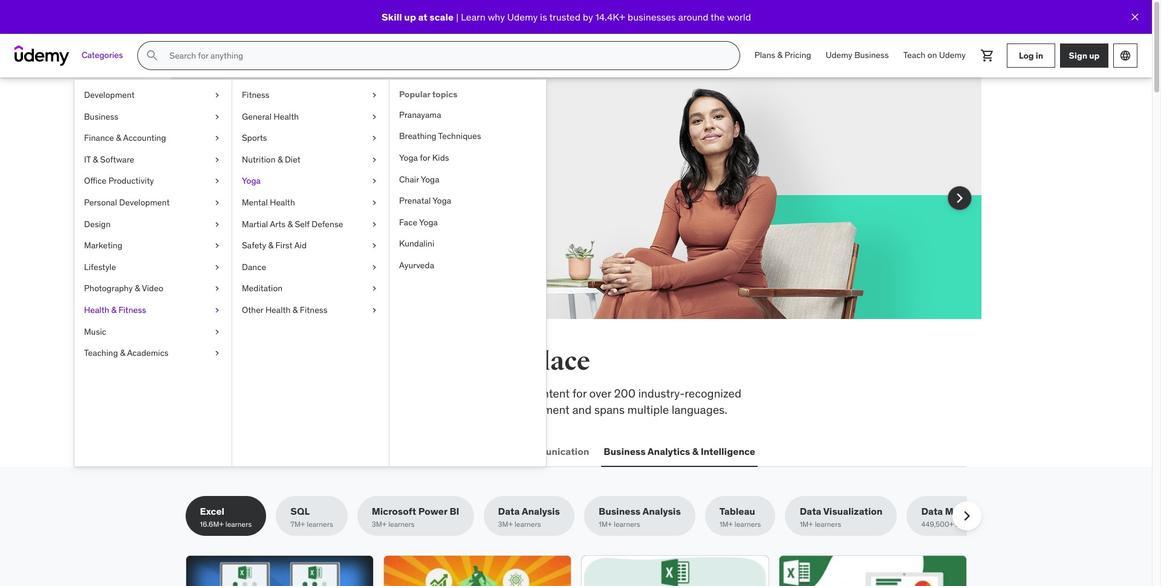 Task type: locate. For each thing, give the bounding box(es) containing it.
personal development
[[84, 197, 170, 208]]

other health & fitness
[[242, 305, 328, 316]]

health for general health
[[274, 111, 299, 122]]

development right "web"
[[211, 446, 273, 458]]

3 1m+ from the left
[[800, 521, 814, 530]]

skills
[[229, 160, 256, 175]]

xsmall image for teaching & academics
[[212, 348, 222, 360]]

defense
[[312, 219, 343, 230]]

xsmall image inside 'meditation' link
[[370, 283, 379, 295]]

data analysis 3m+ learners
[[498, 506, 560, 530]]

xsmall image for personal development
[[212, 197, 222, 209]]

3 data from the left
[[922, 506, 944, 518]]

all
[[185, 347, 221, 378]]

for left kids
[[420, 152, 431, 163]]

yoga up 'chair' on the top left of page
[[399, 152, 418, 163]]

xsmall image for other health & fitness
[[370, 305, 379, 317]]

sports
[[242, 133, 267, 144]]

prenatal
[[399, 196, 431, 206]]

& right analytics in the right bottom of the page
[[693, 446, 699, 458]]

data right bi
[[498, 506, 520, 518]]

chair
[[399, 174, 419, 185]]

present
[[301, 160, 340, 175]]

xsmall image for sports
[[370, 133, 379, 144]]

data inside data visualization 1m+ learners
[[800, 506, 822, 518]]

udemy right pricing
[[826, 50, 853, 61]]

excel
[[200, 506, 225, 518]]

aid
[[294, 240, 307, 251]]

sql
[[291, 506, 310, 518]]

development
[[503, 403, 570, 417]]

learners inside data visualization 1m+ learners
[[815, 521, 842, 530]]

xsmall image for mental health
[[370, 197, 379, 209]]

in up the 'including'
[[451, 347, 474, 378]]

why
[[488, 11, 505, 23]]

topics
[[433, 89, 458, 100]]

xsmall image inside music link
[[212, 326, 222, 338]]

yoga right 'chair' on the top left of page
[[421, 174, 440, 185]]

xsmall image inside nutrition & diet 'link'
[[370, 154, 379, 166]]

xsmall image inside dance link
[[370, 262, 379, 274]]

in right log
[[1036, 50, 1044, 61]]

xsmall image inside teaching & academics 'link'
[[212, 348, 222, 360]]

chair yoga link
[[390, 169, 546, 191]]

& inside button
[[693, 446, 699, 458]]

is
[[540, 11, 547, 23]]

you inside learning that gets you skills for your present (and your future). get started with us.
[[409, 130, 445, 156]]

and
[[573, 403, 592, 417]]

place
[[527, 347, 591, 378]]

& for video
[[135, 283, 140, 294]]

0 horizontal spatial you
[[339, 347, 383, 378]]

4 learners from the left
[[515, 521, 541, 530]]

analytics
[[648, 446, 691, 458]]

1 vertical spatial the
[[226, 347, 265, 378]]

gets
[[365, 130, 406, 156]]

7 learners from the left
[[815, 521, 842, 530]]

xsmall image inside business "link"
[[212, 111, 222, 123]]

development inside button
[[211, 446, 273, 458]]

& right the it
[[93, 154, 98, 165]]

marketing link
[[74, 235, 232, 257]]

development down office productivity link
[[119, 197, 170, 208]]

xsmall image inside marketing link
[[212, 240, 222, 252]]

sports link
[[232, 128, 389, 149]]

& for academics
[[120, 348, 125, 359]]

14.4k+
[[596, 11, 626, 23]]

us.
[[293, 176, 308, 191]]

learners inside data analysis 3m+ learners
[[515, 521, 541, 530]]

content
[[530, 387, 570, 401]]

web development
[[188, 446, 273, 458]]

|
[[456, 11, 459, 23]]

xsmall image for health & fitness
[[212, 305, 222, 317]]

2 horizontal spatial data
[[922, 506, 944, 518]]

2 horizontal spatial for
[[573, 387, 587, 401]]

office productivity
[[84, 176, 154, 187]]

health up learning
[[274, 111, 299, 122]]

accounting
[[123, 133, 166, 144]]

face
[[399, 217, 418, 228]]

2 data from the left
[[800, 506, 822, 518]]

1 1m+ from the left
[[599, 521, 613, 530]]

learners inside sql 7m+ learners
[[307, 521, 333, 530]]

topics,
[[418, 387, 452, 401]]

1 your from the left
[[276, 160, 298, 175]]

development for web
[[211, 446, 273, 458]]

2 1m+ from the left
[[720, 521, 733, 530]]

1 vertical spatial development
[[119, 197, 170, 208]]

development inside 'link'
[[84, 90, 135, 100]]

teaching & academics link
[[74, 343, 232, 365]]

data
[[498, 506, 520, 518], [800, 506, 822, 518], [922, 506, 944, 518]]

0 horizontal spatial for
[[259, 160, 273, 175]]

6 learners from the left
[[735, 521, 761, 530]]

1 data from the left
[[498, 506, 520, 518]]

xsmall image for lifestyle
[[212, 262, 222, 274]]

1 horizontal spatial your
[[368, 160, 390, 175]]

1 vertical spatial you
[[339, 347, 383, 378]]

you up to
[[339, 347, 383, 378]]

popular
[[399, 89, 431, 100]]

0 horizontal spatial analysis
[[522, 506, 560, 518]]

for inside the covering critical workplace skills to technical topics, including prep content for over 200 industry-recognized certifications, our catalog supports well-rounded professional development and spans multiple languages.
[[573, 387, 587, 401]]

3 learners from the left
[[389, 521, 415, 530]]

& left the diet
[[278, 154, 283, 165]]

teaching & academics
[[84, 348, 169, 359]]

business for business
[[84, 111, 118, 122]]

1 horizontal spatial 3m+
[[498, 521, 513, 530]]

xsmall image inside health & fitness link
[[212, 305, 222, 317]]

up right sign
[[1090, 50, 1100, 61]]

& left self
[[288, 219, 293, 230]]

2 analysis from the left
[[643, 506, 681, 518]]

0 horizontal spatial in
[[451, 347, 474, 378]]

udemy image
[[15, 45, 70, 66]]

languages.
[[672, 403, 728, 417]]

yoga element
[[389, 80, 546, 467]]

0 horizontal spatial fitness
[[119, 305, 146, 316]]

8 learners from the left
[[956, 521, 982, 530]]

critical
[[234, 387, 269, 401]]

communication button
[[514, 438, 592, 467]]

1 horizontal spatial 1m+
[[720, 521, 733, 530]]

the up critical
[[226, 347, 265, 378]]

other health & fitness link
[[232, 300, 389, 322]]

for up with
[[259, 160, 273, 175]]

the
[[711, 11, 725, 23], [226, 347, 265, 378]]

your right (and
[[368, 160, 390, 175]]

business analysis 1m+ learners
[[599, 506, 681, 530]]

yoga inside face yoga link
[[419, 217, 438, 228]]

breathing techniques link
[[390, 126, 546, 148]]

xsmall image inside safety & first aid link
[[370, 240, 379, 252]]

xsmall image for photography & video
[[212, 283, 222, 295]]

xsmall image inside it & software link
[[212, 154, 222, 166]]

skills
[[269, 347, 335, 378], [327, 387, 353, 401]]

& right finance
[[116, 133, 121, 144]]

xsmall image inside 'martial arts & self defense' link
[[370, 219, 379, 231]]

development down categories dropdown button
[[84, 90, 135, 100]]

& for diet
[[278, 154, 283, 165]]

0 vertical spatial in
[[1036, 50, 1044, 61]]

xsmall image inside mental health link
[[370, 197, 379, 209]]

16.6m+
[[200, 521, 224, 530]]

business inside business analysis 1m+ learners
[[599, 506, 641, 518]]

modeling
[[946, 506, 989, 518]]

1m+
[[599, 521, 613, 530], [720, 521, 733, 530], [800, 521, 814, 530]]

& left first
[[268, 240, 274, 251]]

you for gets
[[409, 130, 445, 156]]

xsmall image inside office productivity link
[[212, 176, 222, 188]]

log in link
[[1008, 44, 1056, 68]]

skills up workplace
[[269, 347, 335, 378]]

world
[[728, 11, 752, 23]]

yoga inside yoga link
[[242, 176, 261, 187]]

office productivity link
[[74, 171, 232, 192]]

yoga for kids link
[[390, 148, 546, 169]]

music link
[[74, 322, 232, 343]]

business inside button
[[604, 446, 646, 458]]

your
[[276, 160, 298, 175], [368, 160, 390, 175]]

1 horizontal spatial you
[[409, 130, 445, 156]]

business inside "link"
[[84, 111, 118, 122]]

learners inside data modeling 449,500+ learners
[[956, 521, 982, 530]]

teach
[[904, 50, 926, 61]]

& right teaching
[[120, 348, 125, 359]]

2 3m+ from the left
[[498, 521, 513, 530]]

xsmall image
[[212, 90, 222, 101], [370, 111, 379, 123], [370, 133, 379, 144], [370, 154, 379, 166], [212, 176, 222, 188], [370, 176, 379, 188], [370, 197, 379, 209], [212, 219, 222, 231], [370, 240, 379, 252], [212, 283, 222, 295], [212, 305, 222, 317], [212, 326, 222, 338]]

prenatal yoga link
[[390, 191, 546, 212]]

xsmall image inside photography & video link
[[212, 283, 222, 295]]

& for pricing
[[778, 50, 783, 61]]

ayurveda
[[399, 260, 434, 271]]

& right the plans
[[778, 50, 783, 61]]

safety
[[242, 240, 266, 251]]

0 horizontal spatial 1m+
[[599, 521, 613, 530]]

1 vertical spatial in
[[451, 347, 474, 378]]

analysis inside data analysis 3m+ learners
[[522, 506, 560, 518]]

udemy business link
[[819, 41, 897, 70]]

skills up "supports"
[[327, 387, 353, 401]]

yoga for face
[[419, 217, 438, 228]]

topic filters element
[[185, 497, 1004, 537]]

xsmall image inside the design link
[[212, 219, 222, 231]]

analysis
[[522, 506, 560, 518], [643, 506, 681, 518]]

up left the at
[[404, 11, 416, 23]]

1 learners from the left
[[226, 521, 252, 530]]

xsmall image inside development 'link'
[[212, 90, 222, 101]]

xsmall image
[[370, 90, 379, 101], [212, 111, 222, 123], [212, 133, 222, 144], [212, 154, 222, 166], [212, 197, 222, 209], [370, 219, 379, 231], [212, 240, 222, 252], [212, 262, 222, 274], [370, 262, 379, 274], [370, 283, 379, 295], [370, 305, 379, 317], [212, 348, 222, 360]]

1 analysis from the left
[[522, 506, 560, 518]]

xsmall image for fitness
[[370, 90, 379, 101]]

udemy
[[508, 11, 538, 23], [826, 50, 853, 61], [940, 50, 966, 61]]

udemy left is
[[508, 11, 538, 23]]

prep
[[504, 387, 528, 401]]

data up the 449,500+
[[922, 506, 944, 518]]

sign up
[[1070, 50, 1100, 61]]

design
[[84, 219, 111, 230]]

yoga inside "prenatal yoga" link
[[433, 196, 452, 206]]

it & software link
[[74, 149, 232, 171]]

close image
[[1130, 11, 1142, 23]]

xsmall image inside sports link
[[370, 133, 379, 144]]

1 vertical spatial skills
[[327, 387, 353, 401]]

chair yoga
[[399, 174, 440, 185]]

& left video
[[135, 283, 140, 294]]

2 horizontal spatial 1m+
[[800, 521, 814, 530]]

learning
[[229, 130, 318, 156]]

data inside data analysis 3m+ learners
[[498, 506, 520, 518]]

yoga right face
[[419, 217, 438, 228]]

xsmall image inside general health link
[[370, 111, 379, 123]]

xsmall image inside lifestyle link
[[212, 262, 222, 274]]

xsmall image inside fitness link
[[370, 90, 379, 101]]

health
[[274, 111, 299, 122], [270, 197, 295, 208], [84, 305, 109, 316], [266, 305, 291, 316]]

xsmall image inside other health & fitness link
[[370, 305, 379, 317]]

fitness down 'meditation' link
[[300, 305, 328, 316]]

plans & pricing link
[[748, 41, 819, 70]]

microsoft power bi 3m+ learners
[[372, 506, 460, 530]]

up for sign
[[1090, 50, 1100, 61]]

xsmall image for meditation
[[370, 283, 379, 295]]

health down with
[[270, 197, 295, 208]]

0 horizontal spatial your
[[276, 160, 298, 175]]

data inside data modeling 449,500+ learners
[[922, 506, 944, 518]]

dance link
[[232, 257, 389, 279]]

analysis inside business analysis 1m+ learners
[[643, 506, 681, 518]]

2 vertical spatial development
[[211, 446, 273, 458]]

you down pranayama
[[409, 130, 445, 156]]

for inside yoga element
[[420, 152, 431, 163]]

for up and
[[573, 387, 587, 401]]

1 vertical spatial up
[[1090, 50, 1100, 61]]

xsmall image inside yoga link
[[370, 176, 379, 188]]

yoga link
[[232, 171, 389, 192]]

nutrition & diet link
[[232, 149, 389, 171]]

the left the world on the top of the page
[[711, 11, 725, 23]]

leadership button
[[373, 438, 429, 467]]

data left the visualization
[[800, 506, 822, 518]]

0 vertical spatial up
[[404, 11, 416, 23]]

health right other
[[266, 305, 291, 316]]

2 learners from the left
[[307, 521, 333, 530]]

fitness down photography & video
[[119, 305, 146, 316]]

need
[[387, 347, 446, 378]]

0 horizontal spatial the
[[226, 347, 265, 378]]

over
[[590, 387, 612, 401]]

1 horizontal spatial fitness
[[242, 90, 270, 100]]

5 learners from the left
[[614, 521, 641, 530]]

learning that gets you skills for your present (and your future). get started with us.
[[229, 130, 451, 191]]

your up with
[[276, 160, 298, 175]]

first
[[276, 240, 293, 251]]

at
[[418, 11, 428, 23]]

1 horizontal spatial analysis
[[643, 506, 681, 518]]

1m+ inside business analysis 1m+ learners
[[599, 521, 613, 530]]

udemy right on
[[940, 50, 966, 61]]

multiple
[[628, 403, 669, 417]]

0 vertical spatial development
[[84, 90, 135, 100]]

fitness up general
[[242, 90, 270, 100]]

1 horizontal spatial udemy
[[826, 50, 853, 61]]

0 horizontal spatial 3m+
[[372, 521, 387, 530]]

1 horizontal spatial the
[[711, 11, 725, 23]]

yoga down skills on the top of the page
[[242, 176, 261, 187]]

xsmall image for development
[[212, 90, 222, 101]]

xsmall image inside the finance & accounting link
[[212, 133, 222, 144]]

1 horizontal spatial for
[[420, 152, 431, 163]]

xsmall image inside the personal development link
[[212, 197, 222, 209]]

1 horizontal spatial in
[[1036, 50, 1044, 61]]

data for data analysis
[[498, 506, 520, 518]]

yoga right prenatal
[[433, 196, 452, 206]]

xsmall image for safety & first aid
[[370, 240, 379, 252]]

1 horizontal spatial data
[[800, 506, 822, 518]]

udemy business
[[826, 50, 889, 61]]

next image
[[958, 507, 977, 527]]

& down photography
[[111, 305, 117, 316]]

skills inside the covering critical workplace skills to technical topics, including prep content for over 200 industry-recognized certifications, our catalog supports well-rounded professional development and spans multiple languages.
[[327, 387, 353, 401]]

yoga inside chair yoga link
[[421, 174, 440, 185]]

diet
[[285, 154, 301, 165]]

1 horizontal spatial up
[[1090, 50, 1100, 61]]

all the skills you need in one place
[[185, 347, 591, 378]]

1 3m+ from the left
[[372, 521, 387, 530]]

0 horizontal spatial data
[[498, 506, 520, 518]]

1m+ for business analysis
[[599, 521, 613, 530]]

0 vertical spatial you
[[409, 130, 445, 156]]

1m+ inside data visualization 1m+ learners
[[800, 521, 814, 530]]

0 horizontal spatial up
[[404, 11, 416, 23]]



Task type: describe. For each thing, give the bounding box(es) containing it.
skill up at scale | learn why udemy is trusted by 14.4k+ businesses around the world
[[382, 11, 752, 23]]

carousel element
[[171, 77, 982, 349]]

academics
[[127, 348, 169, 359]]

including
[[455, 387, 501, 401]]

meditation
[[242, 283, 283, 294]]

professional
[[437, 403, 500, 417]]

photography
[[84, 283, 133, 294]]

you for skills
[[339, 347, 383, 378]]

health & fitness link
[[74, 300, 232, 322]]

2 horizontal spatial udemy
[[940, 50, 966, 61]]

trusted
[[550, 11, 581, 23]]

rounded
[[392, 403, 435, 417]]

teach on udemy
[[904, 50, 966, 61]]

xsmall image for music
[[212, 326, 222, 338]]

safety & first aid
[[242, 240, 307, 251]]

software
[[100, 154, 134, 165]]

catalog
[[277, 403, 315, 417]]

& down 'meditation' link
[[293, 305, 298, 316]]

xsmall image for business
[[212, 111, 222, 123]]

web development button
[[185, 438, 275, 467]]

data for data modeling
[[922, 506, 944, 518]]

spans
[[595, 403, 625, 417]]

businesses
[[628, 11, 676, 23]]

scale
[[430, 11, 454, 23]]

xsmall image for design
[[212, 219, 222, 231]]

xsmall image for office productivity
[[212, 176, 222, 188]]

0 horizontal spatial udemy
[[508, 11, 538, 23]]

intelligence
[[701, 446, 756, 458]]

0 vertical spatial skills
[[269, 347, 335, 378]]

learners inside business analysis 1m+ learners
[[614, 521, 641, 530]]

business for business analysis 1m+ learners
[[599, 506, 641, 518]]

yoga for chair
[[421, 174, 440, 185]]

marketing
[[84, 240, 122, 251]]

communication
[[516, 446, 590, 458]]

kundalini link
[[390, 234, 546, 255]]

choose a language image
[[1120, 50, 1132, 62]]

data modeling 449,500+ learners
[[922, 506, 989, 530]]

learn
[[461, 11, 486, 23]]

mental
[[242, 197, 268, 208]]

photography & video
[[84, 283, 163, 294]]

teach on udemy link
[[897, 41, 974, 70]]

health for other health & fitness
[[266, 305, 291, 316]]

by
[[583, 11, 593, 23]]

lifestyle link
[[74, 257, 232, 279]]

breathing techniques
[[399, 131, 481, 142]]

analysis for business analysis
[[643, 506, 681, 518]]

breathing
[[399, 131, 437, 142]]

teaching
[[84, 348, 118, 359]]

sql 7m+ learners
[[291, 506, 333, 530]]

design link
[[74, 214, 232, 235]]

finance & accounting link
[[74, 128, 232, 149]]

it
[[84, 154, 91, 165]]

2 horizontal spatial fitness
[[300, 305, 328, 316]]

& for first
[[268, 240, 274, 251]]

with
[[269, 176, 290, 191]]

industry-
[[639, 387, 685, 401]]

3m+ inside data analysis 3m+ learners
[[498, 521, 513, 530]]

analysis for data analysis
[[522, 506, 560, 518]]

one
[[479, 347, 522, 378]]

general
[[242, 111, 272, 122]]

log in
[[1020, 50, 1044, 61]]

health for mental health
[[270, 197, 295, 208]]

photography & video link
[[74, 279, 232, 300]]

for inside learning that gets you skills for your present (and your future). get started with us.
[[259, 160, 273, 175]]

xsmall image for yoga
[[370, 176, 379, 188]]

nutrition & diet
[[242, 154, 301, 165]]

& for fitness
[[111, 305, 117, 316]]

1m+ for data visualization
[[800, 521, 814, 530]]

martial arts & self defense
[[242, 219, 343, 230]]

categories
[[82, 50, 123, 61]]

next image
[[950, 189, 970, 208]]

xsmall image for dance
[[370, 262, 379, 274]]

web
[[188, 446, 209, 458]]

data for data visualization
[[800, 506, 822, 518]]

up for skill
[[404, 11, 416, 23]]

shopping cart with 0 items image
[[981, 48, 995, 63]]

xsmall image for nutrition & diet
[[370, 154, 379, 166]]

prenatal yoga
[[399, 196, 452, 206]]

learners inside microsoft power bi 3m+ learners
[[389, 521, 415, 530]]

leadership
[[375, 446, 426, 458]]

2 your from the left
[[368, 160, 390, 175]]

video
[[142, 283, 163, 294]]

development for personal
[[119, 197, 170, 208]]

plans & pricing
[[755, 50, 812, 61]]

pranayama
[[399, 109, 441, 120]]

& for accounting
[[116, 133, 121, 144]]

1m+ inside tableau 1m+ learners
[[720, 521, 733, 530]]

martial
[[242, 219, 268, 230]]

sign up link
[[1061, 44, 1109, 68]]

microsoft
[[372, 506, 417, 518]]

it & software
[[84, 154, 134, 165]]

music
[[84, 326, 106, 337]]

0 vertical spatial the
[[711, 11, 725, 23]]

& for software
[[93, 154, 98, 165]]

learners inside excel 16.6m+ learners
[[226, 521, 252, 530]]

tableau 1m+ learners
[[720, 506, 761, 530]]

health up music
[[84, 305, 109, 316]]

around
[[679, 11, 709, 23]]

certifications,
[[185, 403, 255, 417]]

xsmall image for general health
[[370, 111, 379, 123]]

safety & first aid link
[[232, 235, 389, 257]]

that
[[322, 130, 362, 156]]

mental health
[[242, 197, 295, 208]]

general health
[[242, 111, 299, 122]]

Search for anything text field
[[167, 45, 725, 66]]

pricing
[[785, 50, 812, 61]]

self
[[295, 219, 310, 230]]

xsmall image for finance & accounting
[[212, 133, 222, 144]]

supports
[[318, 403, 364, 417]]

dance
[[242, 262, 266, 273]]

3m+ inside microsoft power bi 3m+ learners
[[372, 521, 387, 530]]

bi
[[450, 506, 460, 518]]

yoga for prenatal
[[433, 196, 452, 206]]

xsmall image for martial arts & self defense
[[370, 219, 379, 231]]

to
[[355, 387, 366, 401]]

excel 16.6m+ learners
[[200, 506, 252, 530]]

yoga inside yoga for kids link
[[399, 152, 418, 163]]

xsmall image for it & software
[[212, 154, 222, 166]]

xsmall image for marketing
[[212, 240, 222, 252]]

learners inside tableau 1m+ learners
[[735, 521, 761, 530]]

business for business analytics & intelligence
[[604, 446, 646, 458]]

martial arts & self defense link
[[232, 214, 389, 235]]

pranayama link
[[390, 105, 546, 126]]

submit search image
[[145, 48, 160, 63]]

covering
[[185, 387, 231, 401]]



Task type: vqa. For each thing, say whether or not it's contained in the screenshot.
1M+ to the right
yes



